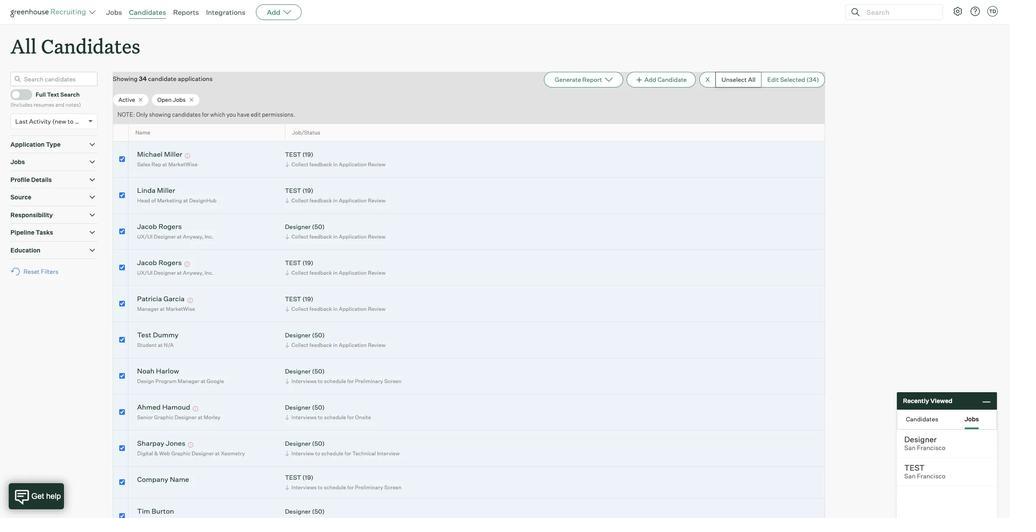 Task type: locate. For each thing, give the bounding box(es) containing it.
0 horizontal spatial manager
[[137, 306, 159, 312]]

to down interviews to schedule for onsite link
[[315, 450, 320, 457]]

1 interviews to schedule for preliminary screen link from the top
[[284, 377, 404, 385]]

in for 4th the collect feedback in application review link from the top
[[333, 269, 338, 276]]

for
[[202, 111, 209, 118], [347, 378, 354, 384], [347, 414, 354, 420], [345, 450, 351, 457], [347, 484, 354, 491]]

screen for (19)
[[384, 484, 402, 491]]

to for test (19) interviews to schedule for preliminary screen
[[318, 484, 323, 491]]

generate
[[555, 76, 581, 83]]

to inside designer (50) interview to schedule for technical interview
[[315, 450, 320, 457]]

tim burton link
[[137, 507, 174, 517]]

unselect all link
[[716, 72, 761, 88]]

generate report
[[555, 76, 602, 83]]

manager down patricia
[[137, 306, 159, 312]]

full
[[36, 91, 46, 98]]

0 vertical spatial jacob
[[137, 222, 157, 231]]

2 jacob from the top
[[137, 258, 157, 267]]

1 horizontal spatial add
[[645, 76, 656, 83]]

interviews to schedule for onsite link
[[284, 413, 373, 421]]

0 vertical spatial candidates
[[129, 8, 166, 17]]

feedback for second the collect feedback in application review link from the top of the page
[[310, 197, 332, 204]]

4 collect from the top
[[292, 269, 309, 276]]

application for 3rd the collect feedback in application review link from the top
[[339, 233, 367, 240]]

to for last activity (new to old)
[[68, 117, 74, 125]]

5 in from the top
[[333, 306, 338, 312]]

(19)
[[303, 151, 313, 158], [303, 187, 313, 194], [303, 259, 313, 267], [303, 295, 313, 303], [303, 474, 313, 481]]

screen for (50)
[[384, 378, 402, 384]]

1 vertical spatial manager
[[178, 378, 200, 384]]

schedule for designer (50) interview to schedule for technical interview
[[321, 450, 343, 457]]

0 vertical spatial san
[[905, 444, 916, 452]]

to up the designer (50) interviews to schedule for onsite
[[318, 378, 323, 384]]

None checkbox
[[119, 156, 125, 162], [119, 265, 125, 270], [119, 373, 125, 379], [119, 409, 125, 415], [119, 479, 125, 485], [119, 513, 125, 518], [119, 156, 125, 162], [119, 265, 125, 270], [119, 373, 125, 379], [119, 409, 125, 415], [119, 479, 125, 485], [119, 513, 125, 518]]

ahmed hamoud has been in onsite for more than 21 days image
[[192, 406, 200, 412]]

0 vertical spatial preliminary
[[355, 378, 383, 384]]

candidates down recently viewed
[[906, 415, 939, 422]]

2 jacob rogers link from the top
[[137, 258, 182, 268]]

1 feedback from the top
[[310, 161, 332, 168]]

francisco inside test san francisco
[[917, 472, 946, 480]]

2 (50) from the top
[[312, 331, 325, 339]]

2 vertical spatial interviews
[[292, 484, 317, 491]]

1 in from the top
[[333, 161, 338, 168]]

interviews inside the designer (50) interviews to schedule for onsite
[[292, 414, 317, 420]]

0 vertical spatial all
[[10, 33, 36, 59]]

schedule down interview to schedule for technical interview link
[[324, 484, 346, 491]]

in for second the collect feedback in application review link from the top of the page
[[333, 197, 338, 204]]

jacob rogers link down of
[[137, 222, 182, 232]]

interviews to schedule for preliminary screen link up the designer (50) interviews to schedule for onsite
[[284, 377, 404, 385]]

note: only showing candidates for which you have edit permissions.
[[118, 111, 295, 118]]

0 vertical spatial inc.
[[205, 233, 214, 240]]

1 vertical spatial miller
[[157, 186, 175, 195]]

0 vertical spatial graphic
[[154, 414, 173, 420]]

preliminary up onsite
[[355, 378, 383, 384]]

to inside "test (19) interviews to schedule for preliminary screen"
[[318, 484, 323, 491]]

tab list containing candidates
[[898, 410, 997, 429]]

miller inside "linda miller head of marketing at designhub"
[[157, 186, 175, 195]]

interviews to schedule for preliminary screen link down interview to schedule for technical interview link
[[284, 483, 404, 491]]

1 test (19) collect feedback in application review from the top
[[285, 151, 386, 168]]

to inside the designer (50) interviews to schedule for onsite
[[318, 414, 323, 420]]

candidates down the jobs link
[[41, 33, 140, 59]]

name right company
[[170, 475, 189, 484]]

4 collect feedback in application review link from the top
[[284, 269, 388, 277]]

1 review from the top
[[368, 161, 386, 168]]

ahmed
[[137, 403, 161, 412]]

digital
[[137, 450, 153, 457]]

to up designer (50)
[[318, 484, 323, 491]]

in for sixth the collect feedback in application review link from the bottom
[[333, 161, 338, 168]]

(50) for digital & web graphic designer at xeometry
[[312, 440, 325, 447]]

2 interviews to schedule for preliminary screen link from the top
[[284, 483, 404, 491]]

rogers inside jacob rogers ux/ui designer at anyway, inc.
[[159, 222, 182, 231]]

test
[[137, 331, 151, 339]]

4 review from the top
[[368, 269, 386, 276]]

preliminary inside "designer (50) interviews to schedule for preliminary screen"
[[355, 378, 383, 384]]

for for designer (50) interviews to schedule for onsite
[[347, 414, 354, 420]]

senior
[[137, 414, 153, 420]]

designer (50) collect feedback in application review
[[285, 223, 386, 240], [285, 331, 386, 348]]

all candidates
[[10, 33, 140, 59]]

designer inside designer (50) interview to schedule for technical interview
[[285, 440, 311, 447]]

2 vertical spatial candidates
[[906, 415, 939, 422]]

schedule inside the designer (50) interviews to schedule for onsite
[[324, 414, 346, 420]]

anyway,
[[183, 233, 204, 240], [183, 269, 204, 276]]

candidate reports are now available! apply filters and select "view in app" element
[[544, 72, 624, 88]]

test for head of marketing at designhub
[[285, 187, 301, 194]]

application
[[10, 140, 45, 148], [339, 161, 367, 168], [339, 197, 367, 204], [339, 233, 367, 240], [339, 269, 367, 276], [339, 306, 367, 312], [339, 342, 367, 348]]

2 screen from the top
[[384, 484, 402, 491]]

1 vertical spatial screen
[[384, 484, 402, 491]]

0 vertical spatial francisco
[[917, 444, 946, 452]]

san for test
[[905, 472, 916, 480]]

4 (19) from the top
[[303, 295, 313, 303]]

3 (50) from the top
[[312, 368, 325, 375]]

3 interviews from the top
[[292, 484, 317, 491]]

all down the greenhouse recruiting image on the left of page
[[10, 33, 36, 59]]

for left technical
[[345, 450, 351, 457]]

3 in from the top
[[333, 233, 338, 240]]

graphic down the jones
[[171, 450, 191, 457]]

&
[[154, 450, 158, 457]]

for inside designer (50) interview to schedule for technical interview
[[345, 450, 351, 457]]

3 feedback from the top
[[310, 233, 332, 240]]

1 (19) from the top
[[303, 151, 313, 158]]

2 review from the top
[[368, 197, 386, 204]]

1 rogers from the top
[[159, 222, 182, 231]]

for up the designer (50) interviews to schedule for onsite
[[347, 378, 354, 384]]

designer inside the designer (50) interviews to schedule for onsite
[[285, 404, 311, 411]]

designer (50) collect feedback in application review for jacob rogers
[[285, 223, 386, 240]]

interviews inside "test (19) interviews to schedule for preliminary screen"
[[292, 484, 317, 491]]

candidate
[[658, 76, 687, 83]]

technical
[[352, 450, 376, 457]]

at right marketing
[[183, 197, 188, 204]]

review for second the collect feedback in application review link from the top of the page
[[368, 197, 386, 204]]

1 preliminary from the top
[[355, 378, 383, 384]]

jacob inside jacob rogers ux/ui designer at anyway, inc.
[[137, 222, 157, 231]]

(50) inside the designer (50) interviews to schedule for onsite
[[312, 404, 325, 411]]

note:
[[118, 111, 135, 118]]

preliminary for (50)
[[355, 378, 383, 384]]

preliminary inside "test (19) interviews to schedule for preliminary screen"
[[355, 484, 383, 491]]

for inside "test (19) interviews to schedule for preliminary screen"
[[347, 484, 354, 491]]

1 vertical spatial add
[[645, 76, 656, 83]]

san inside test san francisco
[[905, 472, 916, 480]]

1 vertical spatial name
[[170, 475, 189, 484]]

interviews
[[292, 378, 317, 384], [292, 414, 317, 420], [292, 484, 317, 491]]

ux/ui up jacob rogers
[[137, 233, 153, 240]]

san up test san francisco
[[905, 444, 916, 452]]

0 vertical spatial interviews
[[292, 378, 317, 384]]

francisco inside designer san francisco
[[917, 444, 946, 452]]

screen inside "designer (50) interviews to schedule for preliminary screen"
[[384, 378, 402, 384]]

1 horizontal spatial name
[[170, 475, 189, 484]]

san down designer san francisco in the right of the page
[[905, 472, 916, 480]]

(includes
[[10, 102, 33, 108]]

collect
[[292, 161, 309, 168], [292, 197, 309, 204], [292, 233, 309, 240], [292, 269, 309, 276], [292, 306, 309, 312], [292, 342, 309, 348]]

to for designer (50) interviews to schedule for preliminary screen
[[318, 378, 323, 384]]

3 (19) from the top
[[303, 259, 313, 267]]

1 (50) from the top
[[312, 223, 325, 230]]

add
[[267, 8, 280, 17], [645, 76, 656, 83]]

(19) inside "test (19) interviews to schedule for preliminary screen"
[[303, 474, 313, 481]]

jacob up the ux/ui designer at anyway, inc.
[[137, 258, 157, 267]]

schedule up "test (19) interviews to schedule for preliminary screen" at bottom left
[[321, 450, 343, 457]]

(50) for design program manager at google
[[312, 368, 325, 375]]

0 vertical spatial manager
[[137, 306, 159, 312]]

schedule up the designer (50) interviews to schedule for onsite
[[324, 378, 346, 384]]

program
[[155, 378, 177, 384]]

hamoud
[[162, 403, 190, 412]]

1 vertical spatial inc.
[[205, 269, 214, 276]]

michael miller has been in application review for more than 5 days image
[[184, 153, 192, 159]]

rogers
[[159, 222, 182, 231], [159, 258, 182, 267]]

0 vertical spatial screen
[[384, 378, 402, 384]]

application for 4th the collect feedback in application review link from the top
[[339, 269, 367, 276]]

candidates right the jobs link
[[129, 8, 166, 17]]

manager right program
[[178, 378, 200, 384]]

6 review from the top
[[368, 342, 386, 348]]

preliminary for (19)
[[355, 484, 383, 491]]

test (19) collect feedback in application review for patricia garcia
[[285, 295, 386, 312]]

1 designer (50) collect feedback in application review from the top
[[285, 223, 386, 240]]

to up designer (50) interview to schedule for technical interview
[[318, 414, 323, 420]]

0 vertical spatial ux/ui
[[137, 233, 153, 240]]

2 francisco from the top
[[917, 472, 946, 480]]

rogers up the ux/ui designer at anyway, inc.
[[159, 258, 182, 267]]

profile details
[[10, 176, 52, 183]]

jobs
[[106, 8, 122, 17], [173, 96, 186, 103], [10, 158, 25, 166], [965, 415, 979, 422]]

(50) for student at n/a
[[312, 331, 325, 339]]

to inside "designer (50) interviews to schedule for preliminary screen"
[[318, 378, 323, 384]]

3 collect from the top
[[292, 233, 309, 240]]

unselect all
[[722, 76, 756, 83]]

5 (19) from the top
[[303, 474, 313, 481]]

preliminary
[[355, 378, 383, 384], [355, 484, 383, 491]]

name down only
[[135, 129, 150, 136]]

schedule inside "test (19) interviews to schedule for preliminary screen"
[[324, 484, 346, 491]]

at left n/a
[[158, 342, 163, 348]]

3 collect feedback in application review link from the top
[[284, 232, 388, 241]]

5 review from the top
[[368, 306, 386, 312]]

(50) for senior graphic designer at morley
[[312, 404, 325, 411]]

2 rogers from the top
[[159, 258, 182, 267]]

2 feedback from the top
[[310, 197, 332, 204]]

recently viewed
[[903, 397, 953, 405]]

sharpay jones has been in technical interview for more than 14 days image
[[187, 442, 195, 448]]

for left onsite
[[347, 414, 354, 420]]

jacob for jacob rogers
[[137, 258, 157, 267]]

1 vertical spatial graphic
[[171, 450, 191, 457]]

1 vertical spatial francisco
[[917, 472, 946, 480]]

test san francisco
[[905, 463, 946, 480]]

pipeline tasks
[[10, 229, 53, 236]]

3 test (19) collect feedback in application review from the top
[[285, 259, 386, 276]]

0 horizontal spatial name
[[135, 129, 150, 136]]

0 horizontal spatial add
[[267, 8, 280, 17]]

2 preliminary from the top
[[355, 484, 383, 491]]

1 vertical spatial rogers
[[159, 258, 182, 267]]

designer (50) interviews to schedule for preliminary screen
[[285, 368, 402, 384]]

designer inside "designer (50) interviews to schedule for preliminary screen"
[[285, 368, 311, 375]]

1 vertical spatial all
[[748, 76, 756, 83]]

2 collect feedback in application review link from the top
[[284, 196, 388, 205]]

0 vertical spatial name
[[135, 129, 150, 136]]

jacob rogers link
[[137, 222, 182, 232], [137, 258, 182, 268]]

jacob for jacob rogers ux/ui designer at anyway, inc.
[[137, 222, 157, 231]]

1 collect feedback in application review link from the top
[[284, 160, 388, 168]]

interviews inside "designer (50) interviews to schedule for preliminary screen"
[[292, 378, 317, 384]]

selected
[[780, 76, 805, 83]]

graphic down the ahmed hamoud link
[[154, 414, 173, 420]]

for for designer (50) interview to schedule for technical interview
[[345, 450, 351, 457]]

0 vertical spatial designer (50) collect feedback in application review
[[285, 223, 386, 240]]

to left old)
[[68, 117, 74, 125]]

at left google
[[201, 378, 205, 384]]

preliminary down technical
[[355, 484, 383, 491]]

1 ux/ui from the top
[[137, 233, 153, 240]]

2 in from the top
[[333, 197, 338, 204]]

tasks
[[36, 229, 53, 236]]

1 screen from the top
[[384, 378, 402, 384]]

test (19) collect feedback in application review
[[285, 151, 386, 168], [285, 187, 386, 204], [285, 259, 386, 276], [285, 295, 386, 312]]

1 vertical spatial jacob rogers link
[[137, 258, 182, 268]]

2 san from the top
[[905, 472, 916, 480]]

1 horizontal spatial all
[[748, 76, 756, 83]]

ahmed hamoud link
[[137, 403, 190, 413]]

add inside popup button
[[267, 8, 280, 17]]

1 jacob rogers link from the top
[[137, 222, 182, 232]]

burton
[[152, 507, 174, 516]]

san
[[905, 444, 916, 452], [905, 472, 916, 480]]

senior graphic designer at morley
[[137, 414, 220, 420]]

1 vertical spatial designer (50) collect feedback in application review
[[285, 331, 386, 348]]

for down interview to schedule for technical interview link
[[347, 484, 354, 491]]

edit selected (34)
[[768, 76, 819, 83]]

1 vertical spatial preliminary
[[355, 484, 383, 491]]

6 feedback from the top
[[310, 342, 332, 348]]

0 vertical spatial miller
[[164, 150, 182, 159]]

1 san from the top
[[905, 444, 916, 452]]

schedule inside "designer (50) interviews to schedule for preliminary screen"
[[324, 378, 346, 384]]

at up jacob rogers
[[177, 233, 182, 240]]

0 vertical spatial interviews to schedule for preliminary screen link
[[284, 377, 404, 385]]

1 vertical spatial interviews
[[292, 414, 317, 420]]

ux/ui inside jacob rogers ux/ui designer at anyway, inc.
[[137, 233, 153, 240]]

1 inc. from the top
[[205, 233, 214, 240]]

all right unselect
[[748, 76, 756, 83]]

rogers for jacob rogers
[[159, 258, 182, 267]]

morley
[[204, 414, 220, 420]]

4 feedback from the top
[[310, 269, 332, 276]]

onsite
[[355, 414, 371, 420]]

4 in from the top
[[333, 269, 338, 276]]

3 review from the top
[[368, 233, 386, 240]]

test for sales rep at marketwise
[[285, 151, 301, 158]]

for inside "designer (50) interviews to schedule for preliminary screen"
[[347, 378, 354, 384]]

None checkbox
[[119, 192, 125, 198], [119, 228, 125, 234], [119, 301, 125, 306], [119, 337, 125, 342], [119, 445, 125, 451], [119, 192, 125, 198], [119, 228, 125, 234], [119, 301, 125, 306], [119, 337, 125, 342], [119, 445, 125, 451]]

for inside the designer (50) interviews to schedule for onsite
[[347, 414, 354, 420]]

0 horizontal spatial interview
[[292, 450, 314, 457]]

1 horizontal spatial manager
[[178, 378, 200, 384]]

designer
[[285, 223, 311, 230], [154, 233, 176, 240], [154, 269, 176, 276], [285, 331, 311, 339], [285, 368, 311, 375], [285, 404, 311, 411], [175, 414, 197, 420], [905, 434, 937, 444], [285, 440, 311, 447], [192, 450, 214, 457], [285, 508, 311, 515]]

1 vertical spatial ux/ui
[[137, 269, 153, 276]]

5 feedback from the top
[[310, 306, 332, 312]]

interviews to schedule for preliminary screen link for (19)
[[284, 483, 404, 491]]

viewed
[[931, 397, 953, 405]]

1 vertical spatial san
[[905, 472, 916, 480]]

1 interviews from the top
[[292, 378, 317, 384]]

5 (50) from the top
[[312, 440, 325, 447]]

candidate
[[148, 75, 177, 82]]

jobs link
[[106, 8, 122, 17]]

0 vertical spatial anyway,
[[183, 233, 204, 240]]

last activity (new to old) option
[[15, 117, 86, 125]]

1 vertical spatial interviews to schedule for preliminary screen link
[[284, 483, 404, 491]]

ux/ui down jacob rogers
[[137, 269, 153, 276]]

for for designer (50) interviews to schedule for preliminary screen
[[347, 378, 354, 384]]

0 vertical spatial rogers
[[159, 222, 182, 231]]

schedule inside designer (50) interview to schedule for technical interview
[[321, 450, 343, 457]]

miller up marketing
[[157, 186, 175, 195]]

application for second the collect feedback in application review link from the top of the page
[[339, 197, 367, 204]]

1 jacob from the top
[[137, 222, 157, 231]]

designer (50) interviews to schedule for onsite
[[285, 404, 371, 420]]

review for 3rd the collect feedback in application review link from the top
[[368, 233, 386, 240]]

linda miller link
[[137, 186, 175, 196]]

reports link
[[173, 8, 199, 17]]

company name
[[137, 475, 189, 484]]

1 anyway, from the top
[[183, 233, 204, 240]]

at down jacob rogers
[[177, 269, 182, 276]]

schedule left onsite
[[324, 414, 346, 420]]

miller inside 'link'
[[164, 150, 182, 159]]

1 vertical spatial jacob
[[137, 258, 157, 267]]

1 vertical spatial anyway,
[[183, 269, 204, 276]]

name
[[135, 129, 150, 136], [170, 475, 189, 484]]

1 francisco from the top
[[917, 444, 946, 452]]

0 vertical spatial jacob rogers link
[[137, 222, 182, 232]]

6 in from the top
[[333, 342, 338, 348]]

tab list
[[898, 410, 997, 429]]

4 test (19) collect feedback in application review from the top
[[285, 295, 386, 312]]

jones
[[166, 439, 185, 448]]

miller up the sales rep at marketwise
[[164, 150, 182, 159]]

marketwise down michael miller has been in application review for more than 5 days image
[[168, 161, 198, 168]]

configure image
[[953, 6, 963, 17]]

interview
[[292, 450, 314, 457], [377, 450, 400, 457]]

(50) inside designer (50) interview to schedule for technical interview
[[312, 440, 325, 447]]

marketwise down garcia
[[166, 306, 195, 312]]

san inside designer san francisco
[[905, 444, 916, 452]]

designer (50) interview to schedule for technical interview
[[285, 440, 400, 457]]

0 vertical spatial add
[[267, 8, 280, 17]]

text
[[47, 91, 59, 98]]

(50) inside "designer (50) interviews to schedule for preliminary screen"
[[312, 368, 325, 375]]

which
[[210, 111, 225, 118]]

(new
[[52, 117, 66, 125]]

unselect
[[722, 76, 747, 83]]

dummy
[[153, 331, 179, 339]]

francisco down designer san francisco in the right of the page
[[917, 472, 946, 480]]

jacob down head
[[137, 222, 157, 231]]

francisco for test
[[917, 472, 946, 480]]

anyway, down jacob rogers has been in application review for more than 5 days image
[[183, 269, 204, 276]]

1 horizontal spatial interview
[[377, 450, 400, 457]]

francisco up test san francisco
[[917, 444, 946, 452]]

2 interviews from the top
[[292, 414, 317, 420]]

rogers down marketing
[[159, 222, 182, 231]]

review for sixth the collect feedback in application review link from the bottom
[[368, 161, 386, 168]]

0 vertical spatial marketwise
[[168, 161, 198, 168]]

2 designer (50) collect feedback in application review from the top
[[285, 331, 386, 348]]

screen
[[384, 378, 402, 384], [384, 484, 402, 491]]

anyway, up jacob rogers has been in application review for more than 5 days image
[[183, 233, 204, 240]]

screen inside "test (19) interviews to schedule for preliminary screen"
[[384, 484, 402, 491]]

4 (50) from the top
[[312, 404, 325, 411]]

at down patricia garcia link
[[160, 306, 165, 312]]

edit
[[768, 76, 779, 83]]

jacob rogers link up the ux/ui designer at anyway, inc.
[[137, 258, 182, 268]]

designer (50) collect feedback in application review for test dummy
[[285, 331, 386, 348]]

sharpay jones link
[[137, 439, 185, 449]]



Task type: vqa. For each thing, say whether or not it's contained in the screenshot.
address
no



Task type: describe. For each thing, give the bounding box(es) containing it.
review for 1st the collect feedback in application review link from the bottom
[[368, 342, 386, 348]]

td button
[[988, 6, 998, 17]]

ux/ui designer at anyway, inc.
[[137, 269, 214, 276]]

last activity (new to old)
[[15, 117, 86, 125]]

1 collect from the top
[[292, 161, 309, 168]]

job/status
[[292, 129, 320, 136]]

marketing
[[157, 197, 182, 204]]

rogers for jacob rogers ux/ui designer at anyway, inc.
[[159, 222, 182, 231]]

permissions.
[[262, 111, 295, 118]]

6 collect feedback in application review link from the top
[[284, 341, 388, 349]]

0 horizontal spatial all
[[10, 33, 36, 59]]

patricia garcia has been in application review for more than 5 days image
[[186, 298, 194, 303]]

interviews to schedule for preliminary screen link for (50)
[[284, 377, 404, 385]]

michael miller link
[[137, 150, 182, 160]]

(19) for rogers
[[303, 259, 313, 267]]

san for designer
[[905, 444, 916, 452]]

add for add candidate
[[645, 76, 656, 83]]

at inside test dummy student at n/a
[[158, 342, 163, 348]]

harlow
[[156, 367, 179, 375]]

(34)
[[807, 76, 819, 83]]

design
[[137, 378, 154, 384]]

2 (19) from the top
[[303, 187, 313, 194]]

feedback for 4th the collect feedback in application review link from the top
[[310, 269, 332, 276]]

feedback for 3rd the collect feedback in application review link from the top
[[310, 233, 332, 240]]

2 inc. from the top
[[205, 269, 214, 276]]

and
[[55, 102, 64, 108]]

review for second the collect feedback in application review link from the bottom of the page
[[368, 306, 386, 312]]

n/a
[[164, 342, 174, 348]]

report
[[583, 76, 602, 83]]

2 interview from the left
[[377, 450, 400, 457]]

1 vertical spatial marketwise
[[166, 306, 195, 312]]

at right rep
[[162, 161, 167, 168]]

manager inside noah harlow design program manager at google
[[178, 378, 200, 384]]

tim
[[137, 507, 150, 516]]

reset
[[24, 268, 40, 275]]

patricia
[[137, 294, 162, 303]]

head
[[137, 197, 150, 204]]

integrations
[[206, 8, 246, 17]]

designer inside jacob rogers ux/ui designer at anyway, inc.
[[154, 233, 176, 240]]

for for test (19) interviews to schedule for preliminary screen
[[347, 484, 354, 491]]

showing
[[113, 75, 138, 82]]

search
[[60, 91, 80, 98]]

interview to schedule for technical interview link
[[284, 449, 402, 457]]

ahmed hamoud
[[137, 403, 190, 412]]

resumes
[[34, 102, 54, 108]]

test (19) collect feedback in application review for michael miller
[[285, 151, 386, 168]]

generate report button
[[544, 72, 624, 88]]

2 anyway, from the top
[[183, 269, 204, 276]]

td
[[989, 8, 997, 14]]

interviews for designer (50) interviews to schedule for onsite
[[292, 414, 317, 420]]

schedule for designer (50) interviews to schedule for preliminary screen
[[324, 378, 346, 384]]

(19) for miller
[[303, 151, 313, 158]]

at down the 'ahmed hamoud has been in onsite for more than 21 days' image
[[198, 414, 203, 420]]

6 collect from the top
[[292, 342, 309, 348]]

profile
[[10, 176, 30, 183]]

active
[[118, 96, 135, 103]]

miller for michael
[[164, 150, 182, 159]]

review for 4th the collect feedback in application review link from the top
[[368, 269, 386, 276]]

noah harlow design program manager at google
[[137, 367, 224, 384]]

test dummy student at n/a
[[137, 331, 179, 348]]

inc. inside jacob rogers ux/ui designer at anyway, inc.
[[205, 233, 214, 240]]

patricia garcia link
[[137, 294, 185, 304]]

2 test (19) collect feedback in application review from the top
[[285, 187, 386, 204]]

2 collect from the top
[[292, 197, 309, 204]]

add for add
[[267, 8, 280, 17]]

test (19) collect feedback in application review for jacob rogers
[[285, 259, 386, 276]]

schedule for designer (50) interviews to schedule for onsite
[[324, 414, 346, 420]]

anyway, inside jacob rogers ux/ui designer at anyway, inc.
[[183, 233, 204, 240]]

miller for linda
[[157, 186, 175, 195]]

tim burton
[[137, 507, 174, 516]]

add candidate link
[[627, 72, 696, 88]]

manager at marketwise
[[137, 306, 195, 312]]

application type
[[10, 140, 61, 148]]

designer inside designer san francisco
[[905, 434, 937, 444]]

application for sixth the collect feedback in application review link from the bottom
[[339, 161, 367, 168]]

garcia
[[163, 294, 185, 303]]

showing 34 candidate applications
[[113, 75, 213, 82]]

francisco for designer
[[917, 444, 946, 452]]

source
[[10, 193, 31, 201]]

Search candidates field
[[10, 72, 98, 86]]

designhub
[[189, 197, 217, 204]]

reset filters
[[24, 268, 58, 275]]

(50) for ux/ui designer at anyway, inc.
[[312, 223, 325, 230]]

interviews for designer (50) interviews to schedule for preliminary screen
[[292, 378, 317, 384]]

in for 3rd the collect feedback in application review link from the top
[[333, 233, 338, 240]]

designer san francisco
[[905, 434, 946, 452]]

filters
[[41, 268, 58, 275]]

notes)
[[66, 102, 81, 108]]

of
[[151, 197, 156, 204]]

full text search (includes resumes and notes)
[[10, 91, 81, 108]]

in for second the collect feedback in application review link from the bottom of the page
[[333, 306, 338, 312]]

Search text field
[[865, 6, 935, 19]]

to for designer (50) interview to schedule for technical interview
[[315, 450, 320, 457]]

in for 1st the collect feedback in application review link from the bottom
[[333, 342, 338, 348]]

noah
[[137, 367, 154, 375]]

test for manager at marketwise
[[285, 295, 301, 303]]

open
[[157, 96, 172, 103]]

6 (50) from the top
[[312, 508, 325, 515]]

reset filters button
[[10, 263, 63, 280]]

xeometry
[[221, 450, 245, 457]]

at left xeometry
[[215, 450, 220, 457]]

activity
[[29, 117, 51, 125]]

edit selected (34) link
[[761, 72, 825, 88]]

patricia garcia
[[137, 294, 185, 303]]

linda miller head of marketing at designhub
[[137, 186, 217, 204]]

candidates link
[[129, 8, 166, 17]]

at inside "linda miller head of marketing at designhub"
[[183, 197, 188, 204]]

checkmark image
[[14, 91, 21, 97]]

have
[[237, 111, 250, 118]]

add candidate
[[645, 76, 687, 83]]

feedback for second the collect feedback in application review link from the bottom of the page
[[310, 306, 332, 312]]

schedule for test (19) interviews to schedule for preliminary screen
[[324, 484, 346, 491]]

jacob rogers has been in application review for more than 5 days image
[[183, 262, 191, 267]]

designer (50)
[[285, 508, 325, 515]]

to for designer (50) interviews to schedule for onsite
[[318, 414, 323, 420]]

5 collect feedback in application review link from the top
[[284, 305, 388, 313]]

test inside "test (19) interviews to schedule for preliminary screen"
[[285, 474, 301, 481]]

you
[[227, 111, 236, 118]]

x link
[[700, 72, 716, 88]]

5 collect from the top
[[292, 306, 309, 312]]

application for second the collect feedback in application review link from the bottom of the page
[[339, 306, 367, 312]]

responsibility
[[10, 211, 53, 218]]

for left which
[[202, 111, 209, 118]]

recently
[[903, 397, 929, 405]]

interviews for test (19) interviews to schedule for preliminary screen
[[292, 484, 317, 491]]

sharpay jones
[[137, 439, 185, 448]]

last
[[15, 117, 28, 125]]

education
[[10, 246, 41, 254]]

sharpay
[[137, 439, 164, 448]]

details
[[31, 176, 52, 183]]

greenhouse recruiting image
[[10, 7, 89, 17]]

test (19) interviews to schedule for preliminary screen
[[285, 474, 402, 491]]

application for 1st the collect feedback in application review link from the bottom
[[339, 342, 367, 348]]

34
[[139, 75, 147, 82]]

(19) for garcia
[[303, 295, 313, 303]]

jacob rogers ux/ui designer at anyway, inc.
[[137, 222, 214, 240]]

edit
[[251, 111, 261, 118]]

x
[[706, 76, 710, 83]]

company
[[137, 475, 168, 484]]

feedback for sixth the collect feedback in application review link from the bottom
[[310, 161, 332, 168]]

web
[[159, 450, 170, 457]]

test for ux/ui designer at anyway, inc.
[[285, 259, 301, 267]]

integrations link
[[206, 8, 246, 17]]

google
[[207, 378, 224, 384]]

student
[[137, 342, 157, 348]]

jacob rogers
[[137, 258, 182, 267]]

1 vertical spatial candidates
[[41, 33, 140, 59]]

test dummy link
[[137, 331, 179, 341]]

2 ux/ui from the top
[[137, 269, 153, 276]]

digital & web graphic designer at xeometry
[[137, 450, 245, 457]]

feedback for 1st the collect feedback in application review link from the bottom
[[310, 342, 332, 348]]

old)
[[75, 117, 86, 125]]

at inside noah harlow design program manager at google
[[201, 378, 205, 384]]

1 interview from the left
[[292, 450, 314, 457]]

test inside test san francisco
[[905, 463, 925, 472]]

at inside jacob rogers ux/ui designer at anyway, inc.
[[177, 233, 182, 240]]



